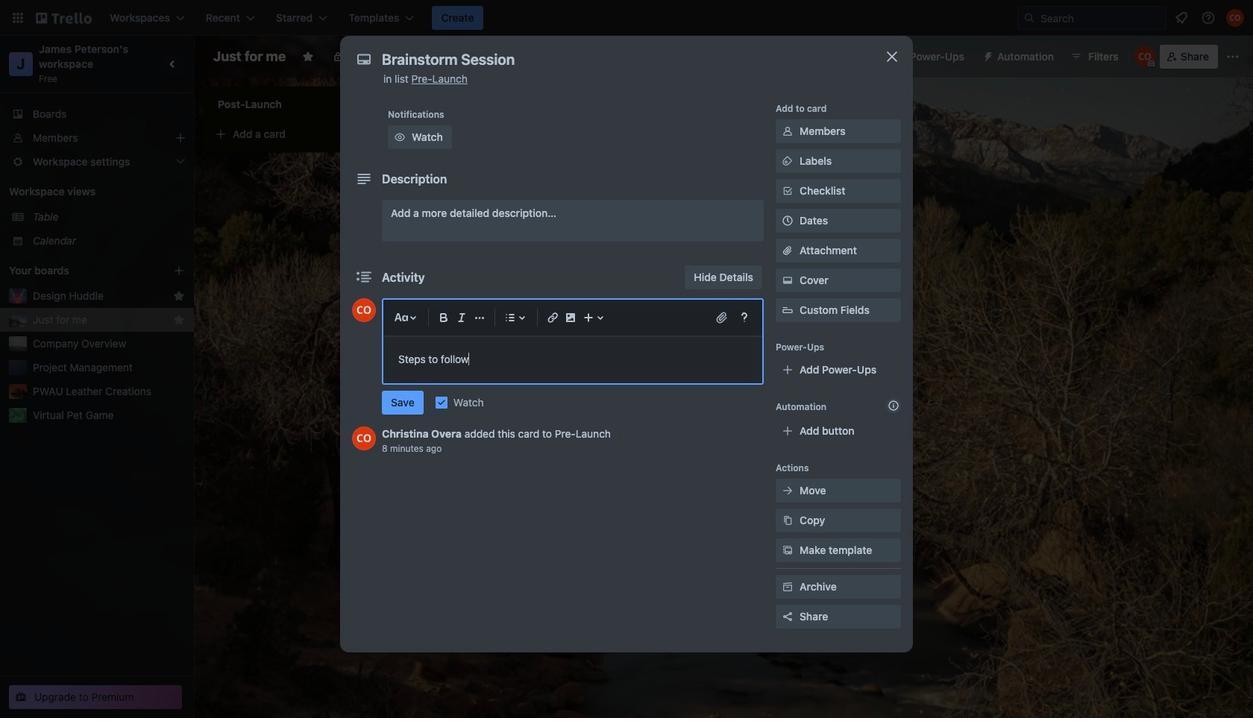 Task type: locate. For each thing, give the bounding box(es) containing it.
christina overa (christinaovera) image
[[352, 298, 376, 322], [352, 427, 376, 451]]

0 vertical spatial christina overa (christinaovera) image
[[352, 298, 376, 322]]

open help dialog image
[[736, 309, 754, 327]]

christina overa (christinaovera) image
[[1227, 9, 1244, 27], [1135, 46, 1156, 67]]

more formatting image
[[471, 309, 489, 327]]

0 vertical spatial christina overa (christinaovera) image
[[1227, 9, 1244, 27]]

0 vertical spatial starred icon image
[[173, 290, 185, 302]]

star or unstar board image
[[302, 51, 314, 63]]

bold ⌘b image
[[435, 309, 453, 327]]

None text field
[[375, 46, 867, 73]]

add board image
[[173, 265, 185, 277]]

open information menu image
[[1201, 10, 1216, 25]]

lists image
[[501, 309, 519, 327]]

1 vertical spatial christina overa (christinaovera) image
[[352, 427, 376, 451]]

Search field
[[1036, 7, 1166, 28]]

christina overa (christinaovera) image right open information menu 'image' at right top
[[1227, 9, 1244, 27]]

search image
[[1024, 12, 1036, 24]]

1 vertical spatial christina overa (christinaovera) image
[[1135, 46, 1156, 67]]

text formatting group
[[435, 309, 489, 327]]

1 horizontal spatial christina overa (christinaovera) image
[[1227, 9, 1244, 27]]

show menu image
[[1226, 49, 1241, 64]]

starred icon image
[[173, 290, 185, 302], [173, 314, 185, 326]]

your boards with 6 items element
[[9, 262, 151, 280]]

1 vertical spatial starred icon image
[[173, 314, 185, 326]]

1 starred icon image from the top
[[173, 290, 185, 302]]

attach and insert link image
[[715, 310, 730, 325]]

Board name text field
[[206, 45, 293, 69]]

sm image
[[977, 45, 998, 66], [780, 124, 795, 139], [780, 513, 795, 528], [780, 580, 795, 595]]

sm image
[[392, 130, 407, 145], [780, 154, 795, 169], [780, 273, 795, 288], [780, 483, 795, 498], [780, 543, 795, 558]]

christina overa (christinaovera) image down search field
[[1135, 46, 1156, 67]]



Task type: vqa. For each thing, say whether or not it's contained in the screenshot.
add board image
yes



Task type: describe. For each thing, give the bounding box(es) containing it.
primary element
[[0, 0, 1253, 36]]

0 horizontal spatial christina overa (christinaovera) image
[[1135, 46, 1156, 67]]

customize views image
[[467, 49, 482, 64]]

0 notifications image
[[1173, 9, 1191, 27]]

editor toolbar
[[389, 306, 757, 330]]

image image
[[562, 309, 580, 327]]

2 christina overa (christinaovera) image from the top
[[352, 427, 376, 451]]

italic ⌘i image
[[453, 309, 471, 327]]

christina overa (christinaovera) image inside primary element
[[1227, 9, 1244, 27]]

create from template… image
[[382, 128, 394, 140]]

link ⌘k image
[[544, 309, 562, 327]]

text styles image
[[392, 309, 410, 327]]

1 christina overa (christinaovera) image from the top
[[352, 298, 376, 322]]

Main content area, start typing to enter text. text field
[[398, 351, 748, 369]]

close dialog image
[[883, 48, 901, 66]]

2 starred icon image from the top
[[173, 314, 185, 326]]



